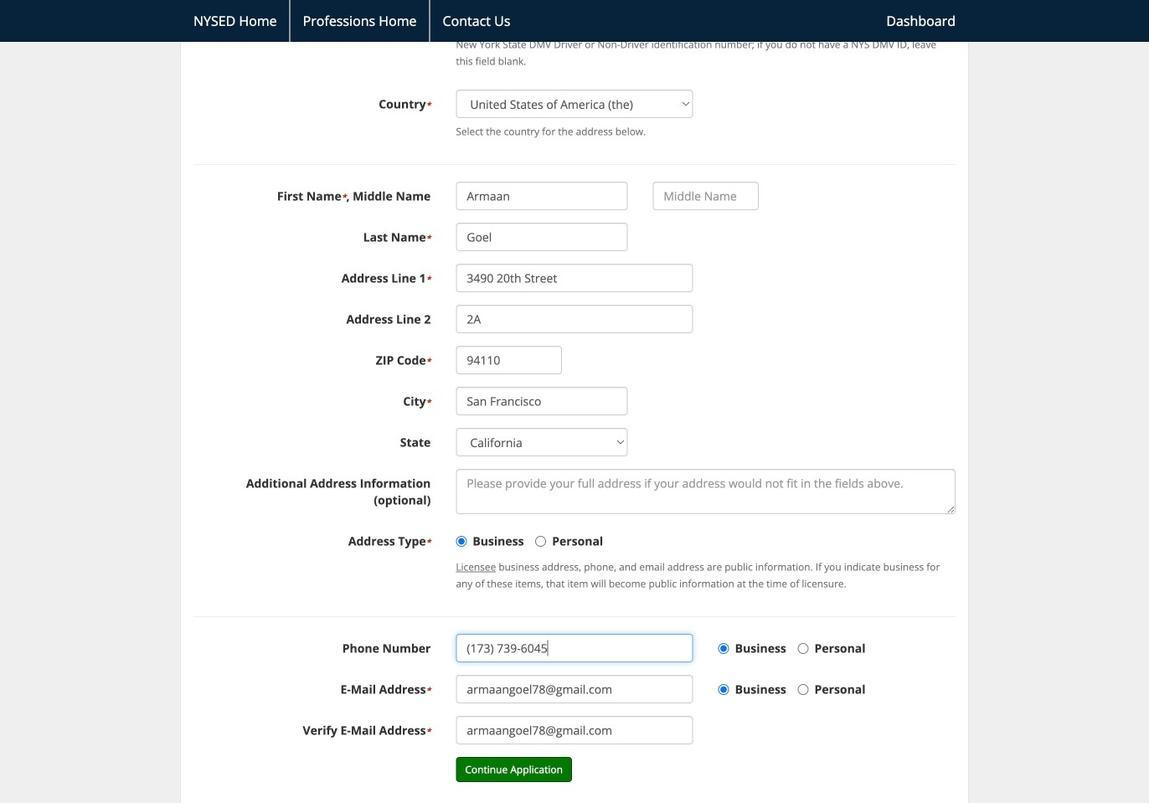 Task type: vqa. For each thing, say whether or not it's contained in the screenshot.
First Name text field
yes



Task type: locate. For each thing, give the bounding box(es) containing it.
Address Line 2 text field
[[456, 305, 694, 334]]

Last Name text field
[[456, 223, 628, 252]]

Email text field
[[456, 676, 694, 704]]

None radio
[[719, 685, 730, 696]]

Enter phone number (optional) text field
[[456, 635, 694, 663]]

None radio
[[456, 537, 467, 547], [536, 537, 547, 547], [719, 644, 730, 655], [798, 644, 809, 655], [798, 685, 809, 696], [456, 537, 467, 547], [536, 537, 547, 547], [719, 644, 730, 655], [798, 644, 809, 655], [798, 685, 809, 696]]

ZIP Code text field
[[456, 346, 562, 375]]

None submit
[[456, 758, 572, 783]]

Middle Name text field
[[653, 182, 759, 211]]



Task type: describe. For each thing, give the bounding box(es) containing it.
First Name text field
[[456, 182, 628, 211]]

Please re-enter your e-mail address. text field
[[456, 717, 694, 745]]

City text field
[[456, 387, 628, 416]]

ID text field
[[456, 3, 628, 31]]

Please provide your full address if your address would not fit in the fields above. text field
[[456, 470, 956, 515]]

Address Line 1 text field
[[456, 264, 694, 293]]



